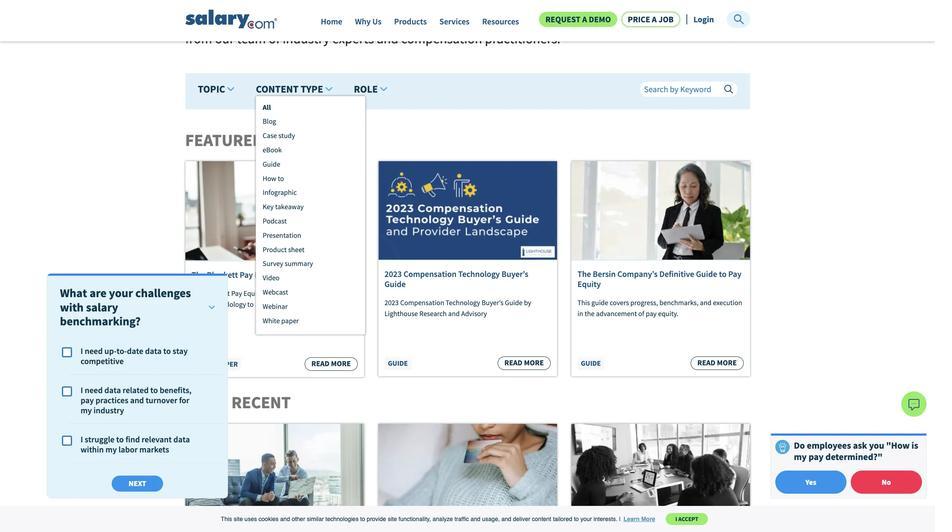 Task type: describe. For each thing, give the bounding box(es) containing it.
content
[[256, 83, 299, 96]]

on
[[276, 10, 291, 27]]

labor
[[118, 445, 138, 455]]

job
[[659, 14, 674, 24]]

trends
[[377, 10, 413, 27]]

plunkett for the plunkett pay equity framework
[[207, 270, 238, 280]]

summary
[[285, 259, 313, 269]]

benchmarking?
[[60, 314, 140, 329]]

your inside cookieconsent dialog
[[581, 516, 592, 523]]

functionality,
[[399, 516, 431, 523]]

do
[[794, 440, 805, 452]]

need for data
[[85, 385, 103, 396]]

request a demo
[[546, 14, 611, 24]]

do employees ask you "how is my pay determined?"
[[794, 440, 918, 463]]

latest
[[570, 10, 602, 27]]

research
[[419, 309, 447, 319]]

home
[[321, 16, 342, 26]]

to- inside i need up-to-date data to stay competitive
[[117, 346, 127, 357]]

paper
[[281, 316, 299, 326]]

challenges
[[135, 286, 191, 301]]

to inside the plunkett pay equity framework prescribes a six- step methodology to attain pay equity
[[247, 300, 254, 309]]

yes
[[806, 478, 816, 487]]

read more link for the bersin company's definitive guide to pay equity
[[691, 357, 744, 371]]

2023 compensation technology buyer's guide
[[385, 269, 528, 290]]

i for i accept
[[675, 516, 677, 524]]

key takeaway
[[263, 202, 304, 212]]

home link
[[321, 16, 342, 31]]

bersin
[[593, 269, 616, 280]]

price a job
[[628, 14, 674, 24]]

survey summary
[[263, 259, 313, 269]]

the plunkett pay equity framework image
[[185, 161, 364, 262]]

best
[[441, 10, 465, 27]]

research
[[605, 10, 653, 27]]

do employees ask you "how is my pay determined?" document
[[771, 434, 927, 499]]

this site uses cookies and other similar technologies to provide site functionality, analyze traffic and usage, and deliver content tailored to your interests. | learn more
[[221, 516, 655, 523]]

technologies
[[325, 516, 359, 523]]

you
[[869, 440, 884, 452]]

2 site from the left
[[388, 516, 397, 523]]

this guide covers progress, benchmarks, and execution in the advancement of pay equity.
[[578, 299, 742, 319]]

login link
[[694, 14, 714, 24]]

products link
[[394, 16, 427, 31]]

is
[[912, 440, 918, 452]]

0 horizontal spatial compensation
[[293, 10, 374, 27]]

read for 2023 compensation technology buyer's guide
[[504, 358, 522, 368]]

2023 for 2023 compensation technology buyer's guide by lighthouse research and advisory
[[385, 299, 399, 308]]

interests.
[[594, 516, 618, 523]]

equity
[[287, 300, 306, 309]]

demo
[[589, 14, 611, 24]]

2023 for 2023 compensation technology buyer's guide
[[385, 269, 402, 280]]

price
[[628, 14, 650, 24]]

uses
[[244, 516, 257, 523]]

struggle
[[85, 435, 114, 445]]

more for 2023 compensation technology buyer's guide
[[524, 358, 544, 368]]

with inside stay up-to-date on compensation trends and best practices with the latest research and insights from our team of industry experts and compensation practitioners.
[[521, 10, 546, 27]]

resources
[[482, 16, 519, 26]]

all
[[263, 103, 271, 112]]

case study
[[263, 131, 295, 140]]

white paper
[[263, 316, 299, 326]]

read for the bersin company's definitive guide to pay equity
[[698, 358, 716, 368]]

10 ways ai can be used in talent acquisition image
[[185, 424, 364, 524]]

and inside the 'i need data related to benefits, pay practices and turnover for my industry'
[[130, 395, 144, 406]]

pay inside the bersin company's definitive guide to pay equity
[[728, 269, 742, 280]]

date inside stay up-to-date on compensation trends and best practices with the latest research and insights from our team of industry experts and compensation practitioners.
[[248, 10, 273, 27]]

to inside i struggle to find relevant data within my labor markets
[[116, 435, 124, 445]]

services link
[[439, 16, 470, 31]]

company's
[[618, 269, 658, 280]]

a inside the plunkett pay equity framework prescribes a six- step methodology to attain pay equity
[[332, 289, 336, 298]]

i need data related to benefits, pay practices and turnover for my industry
[[80, 385, 191, 416]]

progress,
[[630, 299, 658, 308]]

industry inside stay up-to-date on compensation trends and best practices with the latest research and insights from our team of industry experts and compensation practitioners.
[[283, 30, 330, 47]]

pay inside do employees ask you "how is my pay determined?"
[[809, 451, 824, 463]]

this for this guide covers progress, benchmarks, and execution in the advancement of pay equity.
[[578, 299, 590, 308]]

compensation for 2023 compensation technology buyer's guide
[[404, 269, 457, 280]]

step
[[192, 300, 204, 309]]

next
[[129, 479, 146, 489]]

my inside i struggle to find relevant data within my labor markets
[[105, 445, 117, 455]]

video
[[263, 274, 280, 283]]

what are your challenges with salary benchmarking? document
[[47, 274, 228, 499]]

more for the plunkett pay equity framework
[[331, 359, 351, 369]]

and right traffic
[[471, 516, 481, 523]]

guide
[[592, 299, 608, 308]]

the for the plunkett pay equity framework
[[192, 270, 205, 280]]

attain
[[255, 300, 273, 309]]

are
[[89, 286, 106, 301]]

compensation for 2023 compensation technology buyer's guide by lighthouse research and advisory
[[400, 299, 444, 308]]

2023 compensation technology buyer's guide image
[[378, 161, 557, 261]]

to inside the bersin company's definitive guide to pay equity
[[719, 269, 727, 280]]

industry inside the 'i need data related to benefits, pay practices and turnover for my industry'
[[93, 405, 124, 416]]

services
[[439, 16, 470, 26]]

cookies
[[259, 516, 279, 523]]

the essentials of successful compensation plan management| salary.com image
[[571, 424, 750, 524]]

to right how
[[278, 174, 284, 183]]

pay inside the plunkett pay equity framework prescribes a six- step methodology to attain pay equity
[[274, 300, 285, 309]]

read for the plunkett pay equity framework
[[311, 359, 329, 369]]

why
[[355, 16, 371, 26]]

i struggle to find relevant data within my labor markets
[[80, 435, 190, 455]]

a for job
[[652, 14, 657, 24]]

my inside the 'i need data related to benefits, pay practices and turnover for my industry'
[[80, 405, 92, 416]]

covers
[[610, 299, 629, 308]]

and inside the 2023 compensation technology buyer's guide by lighthouse research and advisory
[[448, 309, 460, 319]]

turnover
[[146, 395, 177, 406]]

six-
[[337, 289, 347, 298]]

team
[[237, 30, 266, 47]]

pay inside the 'i need data related to benefits, pay practices and turnover for my industry'
[[80, 395, 94, 406]]

white for white paper
[[195, 360, 216, 369]]

more inside cookieconsent dialog
[[641, 516, 655, 523]]

most recent
[[185, 392, 291, 413]]

this for this site uses cookies and other similar technologies to provide site functionality, analyze traffic and usage, and deliver content tailored to your interests. | learn more
[[221, 516, 232, 523]]

the for the bersin company's definitive guide to pay equity
[[578, 269, 591, 280]]

white paper
[[195, 360, 238, 369]]

content type
[[256, 83, 323, 96]]

stay
[[172, 346, 188, 357]]

i need up-to-date data to stay competitive
[[80, 346, 188, 367]]

read more for the bersin company's definitive guide to pay equity
[[698, 358, 737, 368]]

buyer's for 2023 compensation technology buyer's guide by lighthouse research and advisory
[[482, 299, 504, 308]]

within
[[80, 445, 104, 455]]

presentation
[[263, 231, 301, 240]]

key
[[263, 202, 274, 212]]

read more for the plunkett pay equity framework
[[311, 359, 351, 369]]

stay
[[185, 10, 210, 27]]

the bersin company's definitive guide to pay equity
[[578, 269, 742, 290]]

practices inside the 'i need data related to benefits, pay practices and turnover for my industry'
[[95, 395, 128, 406]]

why us
[[355, 16, 382, 26]]

to left provide
[[360, 516, 365, 523]]

us
[[372, 16, 382, 26]]

1 site from the left
[[234, 516, 243, 523]]



Task type: vqa. For each thing, say whether or not it's contained in the screenshot.
rightmost software,
no



Task type: locate. For each thing, give the bounding box(es) containing it.
equity up attain
[[243, 289, 263, 298]]

buyer's up advisory
[[482, 299, 504, 308]]

to- inside stay up-to-date on compensation trends and best practices with the latest research and insights from our team of industry experts and compensation practitioners.
[[232, 10, 248, 27]]

of inside stay up-to-date on compensation trends and best practices with the latest research and insights from our team of industry experts and compensation practitioners.
[[269, 30, 280, 47]]

0 horizontal spatial date
[[127, 346, 143, 357]]

1 vertical spatial date
[[127, 346, 143, 357]]

the left latest
[[549, 10, 568, 27]]

by
[[524, 299, 531, 308]]

the inside the plunkett pay equity framework prescribes a six- step methodology to attain pay equity
[[192, 289, 203, 298]]

a left job in the top of the page
[[652, 14, 657, 24]]

buyer's up by
[[502, 269, 528, 280]]

paper
[[217, 360, 238, 369]]

need down benchmarking?
[[85, 346, 103, 357]]

1 vertical spatial technology
[[446, 299, 480, 308]]

0 horizontal spatial my
[[80, 405, 92, 416]]

i down benchmarking?
[[80, 346, 83, 357]]

up- up the our
[[213, 10, 232, 27]]

markets
[[139, 445, 169, 455]]

equity up guide
[[578, 279, 601, 290]]

1 horizontal spatial site
[[388, 516, 397, 523]]

0 horizontal spatial read more
[[311, 359, 351, 369]]

tailored
[[553, 516, 572, 523]]

1 horizontal spatial compensation
[[401, 30, 482, 47]]

i inside i need up-to-date data to stay competitive
[[80, 346, 83, 357]]

pay up the execution
[[728, 269, 742, 280]]

i down "competitive"
[[80, 385, 83, 396]]

guide inside the bersin company's definitive guide to pay equity
[[696, 269, 717, 280]]

0 horizontal spatial practices
[[95, 395, 128, 406]]

1 vertical spatial plunkett
[[204, 289, 230, 298]]

and down us
[[377, 30, 399, 47]]

data
[[145, 346, 161, 357], [104, 385, 121, 396], [173, 435, 190, 445]]

a for demo
[[582, 14, 587, 24]]

1 horizontal spatial my
[[105, 445, 117, 455]]

i for i need data related to benefits, pay practices and turnover for my industry
[[80, 385, 83, 396]]

my left labor
[[105, 445, 117, 455]]

0 horizontal spatial industry
[[93, 405, 124, 416]]

pay
[[728, 269, 742, 280], [240, 270, 253, 280], [231, 289, 242, 298]]

with inside what are your challenges with salary benchmarking?
[[60, 300, 83, 315]]

0 vertical spatial white
[[263, 316, 280, 326]]

learn
[[624, 516, 640, 523]]

how
[[263, 174, 276, 183]]

buyer's for 2023 compensation technology buyer's guide
[[502, 269, 528, 280]]

1 vertical spatial compensation
[[401, 30, 482, 47]]

sheet
[[288, 245, 304, 254]]

webcast
[[263, 288, 288, 297]]

data for to-
[[145, 346, 161, 357]]

1 horizontal spatial industry
[[283, 30, 330, 47]]

equity down survey
[[255, 270, 278, 280]]

how to continuously monitor pay equity image
[[571, 161, 750, 261]]

to right tailored
[[574, 516, 579, 523]]

no button
[[851, 471, 922, 494]]

1 horizontal spatial white
[[263, 316, 280, 326]]

and
[[416, 10, 438, 27], [656, 10, 678, 27], [377, 30, 399, 47], [700, 299, 712, 308], [448, 309, 460, 319], [130, 395, 144, 406], [280, 516, 290, 523], [471, 516, 481, 523], [501, 516, 511, 523]]

a left "six-"
[[332, 289, 336, 298]]

and left advisory
[[448, 309, 460, 319]]

2 horizontal spatial data
[[173, 435, 190, 445]]

1 horizontal spatial date
[[248, 10, 273, 27]]

1 horizontal spatial with
[[521, 10, 546, 27]]

resources link
[[482, 16, 519, 31]]

traffic
[[455, 516, 469, 523]]

1 horizontal spatial a
[[582, 14, 587, 24]]

your left interests.
[[581, 516, 592, 523]]

1 vertical spatial practices
[[95, 395, 128, 406]]

guide inside the 2023 compensation technology buyer's guide by lighthouse research and advisory
[[505, 299, 523, 308]]

2023 compensation technology buyer's guide by lighthouse research and advisory
[[385, 299, 531, 319]]

to left attain
[[247, 300, 254, 309]]

0 vertical spatial this
[[578, 299, 590, 308]]

1 horizontal spatial of
[[638, 309, 644, 319]]

pay down webcast
[[274, 300, 285, 309]]

data inside i struggle to find relevant data within my labor markets
[[173, 435, 190, 445]]

0 horizontal spatial your
[[109, 286, 133, 301]]

pay left video
[[240, 270, 253, 280]]

content
[[532, 516, 551, 523]]

i inside the 'i need data related to benefits, pay practices and turnover for my industry'
[[80, 385, 83, 396]]

practices down "competitive"
[[95, 395, 128, 406]]

i for i need up-to-date data to stay competitive
[[80, 346, 83, 357]]

1 horizontal spatial up-
[[213, 10, 232, 27]]

0 vertical spatial your
[[109, 286, 133, 301]]

equity for the plunkett pay equity framework
[[255, 270, 278, 280]]

the
[[578, 269, 591, 280], [192, 270, 205, 280], [192, 289, 203, 298]]

accept
[[678, 516, 698, 524]]

1 vertical spatial this
[[221, 516, 232, 523]]

1 vertical spatial of
[[638, 309, 644, 319]]

practices up practitioners.
[[468, 10, 519, 27]]

white down webinar
[[263, 316, 280, 326]]

our
[[215, 30, 234, 47]]

0 horizontal spatial a
[[332, 289, 336, 298]]

topic
[[198, 83, 225, 96]]

compensation inside the 2023 compensation technology buyer's guide by lighthouse research and advisory
[[400, 299, 444, 308]]

usage,
[[482, 516, 500, 523]]

plunkett inside the plunkett pay equity framework prescribes a six- step methodology to attain pay equity
[[204, 289, 230, 298]]

framework up webinar
[[264, 289, 298, 298]]

other
[[292, 516, 305, 523]]

technology for 2023 compensation technology buyer's guide
[[458, 269, 500, 280]]

framework inside the plunkett pay equity framework prescribes a six- step methodology to attain pay equity
[[264, 289, 298, 298]]

1 vertical spatial up-
[[104, 346, 117, 357]]

pay down the progress,
[[646, 309, 657, 319]]

my inside do employees ask you "how is my pay determined?"
[[794, 451, 807, 463]]

and left 'turnover'
[[130, 395, 144, 406]]

technology inside the 2023 compensation technology buyer's guide by lighthouse research and advisory
[[446, 299, 480, 308]]

with left are on the bottom of page
[[60, 300, 83, 315]]

for
[[179, 395, 189, 406]]

data for find
[[173, 435, 190, 445]]

i for i struggle to find relevant data within my labor markets
[[80, 435, 83, 445]]

infographic
[[263, 188, 297, 197]]

related
[[123, 385, 149, 396]]

1 vertical spatial white
[[195, 360, 216, 369]]

and left best
[[416, 10, 438, 27]]

of inside this guide covers progress, benchmarks, and execution in the advancement of pay equity.
[[638, 309, 644, 319]]

employees
[[807, 440, 851, 452]]

1 vertical spatial the
[[585, 309, 595, 319]]

1 horizontal spatial data
[[145, 346, 161, 357]]

i left struggle
[[80, 435, 83, 445]]

0 horizontal spatial up-
[[104, 346, 117, 357]]

1 vertical spatial with
[[60, 300, 83, 315]]

0 vertical spatial date
[[248, 10, 273, 27]]

2023 inside the 2023 compensation technology buyer's guide by lighthouse research and advisory
[[385, 299, 399, 308]]

compensation inside 2023 compensation technology buyer's guide
[[404, 269, 457, 280]]

next button
[[112, 476, 163, 492]]

0 horizontal spatial to-
[[117, 346, 127, 357]]

need down "competitive"
[[85, 385, 103, 396]]

to- up team
[[232, 10, 248, 27]]

data inside i need up-to-date data to stay competitive
[[145, 346, 161, 357]]

0 vertical spatial the
[[549, 10, 568, 27]]

1 horizontal spatial read more link
[[498, 357, 551, 371]]

find
[[125, 435, 140, 445]]

equity inside the bersin company's definitive guide to pay equity
[[578, 279, 601, 290]]

pay up struggle
[[80, 395, 94, 406]]

a inside request a demo link
[[582, 14, 587, 24]]

buyer's
[[502, 269, 528, 280], [482, 299, 504, 308]]

0 horizontal spatial white
[[195, 360, 216, 369]]

your inside what are your challenges with salary benchmarking?
[[109, 286, 133, 301]]

cookieconsent dialog
[[0, 507, 935, 533]]

0 vertical spatial search image
[[733, 13, 745, 25]]

1 vertical spatial 2023
[[385, 299, 399, 308]]

more for the bersin company's definitive guide to pay equity
[[717, 358, 737, 368]]

my up yes
[[794, 451, 807, 463]]

experts
[[332, 30, 374, 47]]

provide
[[367, 516, 386, 523]]

1 horizontal spatial your
[[581, 516, 592, 523]]

to up the execution
[[719, 269, 727, 280]]

no
[[882, 478, 891, 487]]

2023 inside 2023 compensation technology buyer's guide
[[385, 269, 402, 280]]

and left the execution
[[700, 299, 712, 308]]

1 vertical spatial data
[[104, 385, 121, 396]]

2 horizontal spatial read
[[698, 358, 716, 368]]

to- down benchmarking?
[[117, 346, 127, 357]]

and right 'price' in the top of the page
[[656, 10, 678, 27]]

pay up methodology at the bottom left of page
[[231, 289, 242, 298]]

0 horizontal spatial with
[[60, 300, 83, 315]]

data left stay
[[145, 346, 161, 357]]

data inside the 'i need data related to benefits, pay practices and turnover for my industry'
[[104, 385, 121, 396]]

need inside i need up-to-date data to stay competitive
[[85, 346, 103, 357]]

need inside the 'i need data related to benefits, pay practices and turnover for my industry'
[[85, 385, 103, 396]]

site right provide
[[388, 516, 397, 523]]

0 horizontal spatial of
[[269, 30, 280, 47]]

2 vertical spatial data
[[173, 435, 190, 445]]

0 horizontal spatial read more link
[[305, 358, 358, 371]]

i accept
[[675, 516, 698, 524]]

1 horizontal spatial read
[[504, 358, 522, 368]]

the
[[549, 10, 568, 27], [585, 309, 595, 319]]

2 horizontal spatial my
[[794, 451, 807, 463]]

my up struggle
[[80, 405, 92, 416]]

compensation up experts
[[293, 10, 374, 27]]

0 vertical spatial of
[[269, 30, 280, 47]]

type
[[301, 83, 323, 96]]

technology inside 2023 compensation technology buyer's guide
[[458, 269, 500, 280]]

competitive
[[80, 356, 124, 367]]

gender pay gap: why are women paid less? image
[[378, 424, 557, 524]]

practices
[[468, 10, 519, 27], [95, 395, 128, 406]]

white left paper
[[195, 360, 216, 369]]

buyer's inside the 2023 compensation technology buyer's guide by lighthouse research and advisory
[[482, 299, 504, 308]]

2 2023 from the top
[[385, 299, 399, 308]]

1 2023 from the top
[[385, 269, 402, 280]]

this
[[578, 299, 590, 308], [221, 516, 232, 523]]

industry down the on
[[283, 30, 330, 47]]

pay inside the plunkett pay equity framework prescribes a six- step methodology to attain pay equity
[[231, 289, 242, 298]]

benefits,
[[160, 385, 191, 396]]

pay inside this guide covers progress, benchmarks, and execution in the advancement of pay equity.
[[646, 309, 657, 319]]

pay for the plunkett pay equity framework
[[240, 270, 253, 280]]

0 vertical spatial industry
[[283, 30, 330, 47]]

2 horizontal spatial a
[[652, 14, 657, 24]]

0 vertical spatial framework
[[280, 270, 321, 280]]

1 vertical spatial need
[[85, 385, 103, 396]]

0 vertical spatial need
[[85, 346, 103, 357]]

the inside stay up-to-date on compensation trends and best practices with the latest research and insights from our team of industry experts and compensation practitioners.
[[549, 10, 568, 27]]

blog
[[263, 117, 276, 126]]

0 horizontal spatial this
[[221, 516, 232, 523]]

0 horizontal spatial the
[[549, 10, 568, 27]]

0 vertical spatial technology
[[458, 269, 500, 280]]

this up in in the right of the page
[[578, 299, 590, 308]]

of
[[269, 30, 280, 47], [638, 309, 644, 319]]

0 vertical spatial data
[[145, 346, 161, 357]]

0 vertical spatial buyer's
[[502, 269, 528, 280]]

framework down summary at the left
[[280, 270, 321, 280]]

1 vertical spatial search image
[[724, 85, 733, 94]]

0 vertical spatial compensation
[[293, 10, 374, 27]]

1 vertical spatial framework
[[264, 289, 298, 298]]

a
[[582, 14, 587, 24], [652, 14, 657, 24], [332, 289, 336, 298]]

0 vertical spatial to-
[[232, 10, 248, 27]]

this left uses
[[221, 516, 232, 523]]

need for up-
[[85, 346, 103, 357]]

request a demo link
[[539, 12, 617, 27]]

and left other
[[280, 516, 290, 523]]

1 need from the top
[[85, 346, 103, 357]]

data left related
[[104, 385, 121, 396]]

1 horizontal spatial the
[[585, 309, 595, 319]]

read more
[[504, 358, 544, 368], [698, 358, 737, 368], [311, 359, 351, 369]]

equity inside the plunkett pay equity framework prescribes a six- step methodology to attain pay equity
[[243, 289, 263, 298]]

date right "competitive"
[[127, 346, 143, 357]]

1 vertical spatial to-
[[117, 346, 127, 357]]

the plunkett pay equity framework
[[192, 270, 321, 280]]

0 vertical spatial compensation
[[404, 269, 457, 280]]

and left deliver
[[501, 516, 511, 523]]

0 horizontal spatial read
[[311, 359, 329, 369]]

1 horizontal spatial to-
[[232, 10, 248, 27]]

what
[[60, 286, 87, 301]]

a left "demo"
[[582, 14, 587, 24]]

0 horizontal spatial data
[[104, 385, 121, 396]]

to left stay
[[163, 346, 171, 357]]

i accept button
[[666, 514, 708, 526]]

the inside this guide covers progress, benchmarks, and execution in the advancement of pay equity.
[[585, 309, 595, 319]]

recent
[[232, 392, 291, 413]]

None search field
[[640, 82, 737, 96]]

guide inside 2023 compensation technology buyer's guide
[[385, 279, 406, 290]]

deliver
[[513, 516, 530, 523]]

read more link
[[498, 357, 551, 371], [691, 357, 744, 371], [305, 358, 358, 371]]

to-
[[232, 10, 248, 27], [117, 346, 127, 357]]

2023
[[385, 269, 402, 280], [385, 299, 399, 308]]

the right in in the right of the page
[[585, 309, 595, 319]]

Search by Keyword search field
[[640, 82, 737, 97]]

up- inside stay up-to-date on compensation trends and best practices with the latest research and insights from our team of industry experts and compensation practitioners.
[[213, 10, 232, 27]]

this inside cookieconsent dialog
[[221, 516, 232, 523]]

2 horizontal spatial read more link
[[691, 357, 744, 371]]

with up practitioners.
[[521, 10, 546, 27]]

this inside this guide covers progress, benchmarks, and execution in the advancement of pay equity.
[[578, 299, 590, 308]]

to inside the 'i need data related to benefits, pay practices and turnover for my industry'
[[150, 385, 158, 396]]

1 horizontal spatial read more
[[504, 358, 544, 368]]

i inside button
[[675, 516, 677, 524]]

to left find
[[116, 435, 124, 445]]

the plunkett pay equity framework prescribes a six- step methodology to attain pay equity
[[192, 289, 347, 309]]

of down the on
[[269, 30, 280, 47]]

0 vertical spatial 2023
[[385, 269, 402, 280]]

date up team
[[248, 10, 273, 27]]

equity
[[255, 270, 278, 280], [578, 279, 601, 290], [243, 289, 263, 298]]

up- down benchmarking?
[[104, 346, 117, 357]]

i inside i struggle to find relevant data within my labor markets
[[80, 435, 83, 445]]

of down the progress,
[[638, 309, 644, 319]]

the bersin company's definitive guide to pay equity link
[[578, 269, 744, 290]]

practitioners.
[[485, 30, 561, 47]]

ebook
[[263, 145, 282, 155]]

role
[[354, 83, 378, 96]]

definitive
[[659, 269, 694, 280]]

framework for the plunkett pay equity framework
[[280, 270, 321, 280]]

data right relevant at the bottom of page
[[173, 435, 190, 445]]

1 vertical spatial buyer's
[[482, 299, 504, 308]]

the for the plunkett pay equity framework prescribes a six- step methodology to attain pay equity
[[192, 289, 203, 298]]

0 horizontal spatial site
[[234, 516, 243, 523]]

from
[[185, 30, 212, 47]]

advisory
[[461, 309, 487, 319]]

1 horizontal spatial practices
[[468, 10, 519, 27]]

a inside price a job link
[[652, 14, 657, 24]]

to right related
[[150, 385, 158, 396]]

white for white paper
[[263, 316, 280, 326]]

podcast
[[263, 217, 287, 226]]

why us link
[[355, 16, 382, 31]]

1 horizontal spatial this
[[578, 299, 590, 308]]

site left uses
[[234, 516, 243, 523]]

case
[[263, 131, 277, 140]]

search image
[[733, 13, 745, 25], [724, 85, 733, 94]]

determined?"
[[826, 451, 883, 463]]

and inside this guide covers progress, benchmarks, and execution in the advancement of pay equity.
[[700, 299, 712, 308]]

0 vertical spatial practices
[[468, 10, 519, 27]]

up-
[[213, 10, 232, 27], [104, 346, 117, 357]]

plunkett for the plunkett pay equity framework prescribes a six- step methodology to attain pay equity
[[204, 289, 230, 298]]

|
[[619, 516, 621, 523]]

site
[[234, 516, 243, 523], [388, 516, 397, 523]]

date inside i need up-to-date data to stay competitive
[[127, 346, 143, 357]]

equity for the plunkett pay equity framework prescribes a six- step methodology to attain pay equity
[[243, 289, 263, 298]]

1 vertical spatial compensation
[[400, 299, 444, 308]]

your right are on the bottom of page
[[109, 286, 133, 301]]

insights
[[680, 10, 724, 27]]

white
[[263, 316, 280, 326], [195, 360, 216, 369]]

1 vertical spatial industry
[[93, 405, 124, 416]]

execution
[[713, 299, 742, 308]]

0 vertical spatial with
[[521, 10, 546, 27]]

0 vertical spatial up-
[[213, 10, 232, 27]]

2 need from the top
[[85, 385, 103, 396]]

buyer's inside 2023 compensation technology buyer's guide
[[502, 269, 528, 280]]

salary.com image
[[185, 9, 277, 29]]

price a job link
[[622, 12, 680, 27]]

the inside the bersin company's definitive guide to pay equity
[[578, 269, 591, 280]]

salary
[[86, 300, 118, 315]]

2 horizontal spatial read more
[[698, 358, 737, 368]]

1 vertical spatial your
[[581, 516, 592, 523]]

takeaway
[[275, 202, 304, 212]]

i left accept
[[675, 516, 677, 524]]

to inside i need up-to-date data to stay competitive
[[163, 346, 171, 357]]

framework for the plunkett pay equity framework prescribes a six- step methodology to attain pay equity
[[264, 289, 298, 298]]

up- inside i need up-to-date data to stay competitive
[[104, 346, 117, 357]]

read more link for the plunkett pay equity framework
[[305, 358, 358, 371]]

pay right do
[[809, 451, 824, 463]]

compensation down services at the top of page
[[401, 30, 482, 47]]

technology for 2023 compensation technology buyer's guide by lighthouse research and advisory
[[446, 299, 480, 308]]

pay for the plunkett pay equity framework prescribes a six- step methodology to attain pay equity
[[231, 289, 242, 298]]

read more link for 2023 compensation technology buyer's guide
[[498, 357, 551, 371]]

0 vertical spatial plunkett
[[207, 270, 238, 280]]

yes button
[[775, 471, 847, 494]]

read more for 2023 compensation technology buyer's guide
[[504, 358, 544, 368]]

industry up struggle
[[93, 405, 124, 416]]

practices inside stay up-to-date on compensation trends and best practices with the latest research and insights from our team of industry experts and compensation practitioners.
[[468, 10, 519, 27]]



